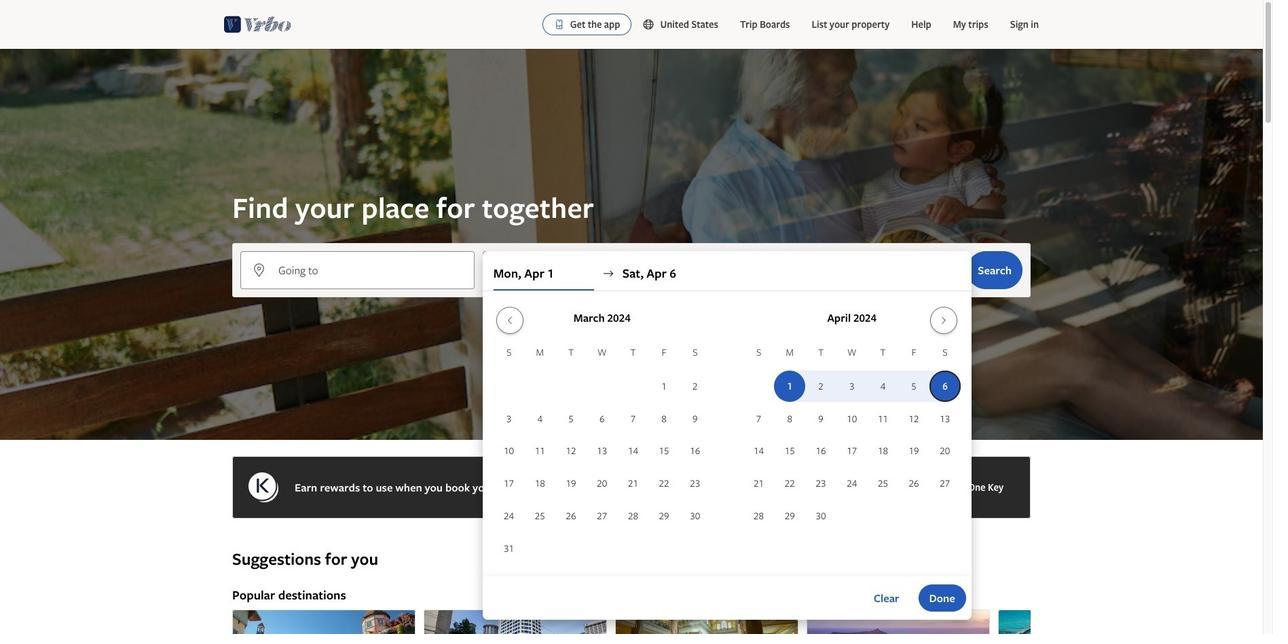 Task type: vqa. For each thing, say whether or not it's contained in the screenshot.
'NEXT MONTH' 'icon'
yes



Task type: locate. For each thing, give the bounding box(es) containing it.
april 2024 element
[[743, 345, 961, 533]]

next month image
[[936, 315, 952, 326]]

main content
[[0, 49, 1263, 634]]

leavenworth featuring a small town or village and street scenes image
[[232, 610, 416, 634]]

march 2024 element
[[493, 345, 711, 565]]

small image
[[643, 18, 660, 31]]

cancun which includes a sandy beach, landscape views and general coastal views image
[[998, 610, 1182, 634]]

downtown seattle featuring a skyscraper, a city and street scenes image
[[424, 610, 607, 634]]

application
[[493, 301, 961, 565]]

las vegas featuring interior views image
[[615, 610, 799, 634]]



Task type: describe. For each thing, give the bounding box(es) containing it.
wizard region
[[0, 49, 1263, 620]]

previous month image
[[502, 315, 518, 326]]

vrbo logo image
[[224, 14, 291, 35]]

download the app button image
[[554, 19, 565, 30]]

recently viewed region
[[224, 527, 1039, 549]]

application inside wizard region
[[493, 301, 961, 565]]

makiki - lower punchbowl - tantalus showing landscape views, a sunset and a city image
[[807, 610, 990, 634]]

directional image
[[602, 268, 614, 280]]



